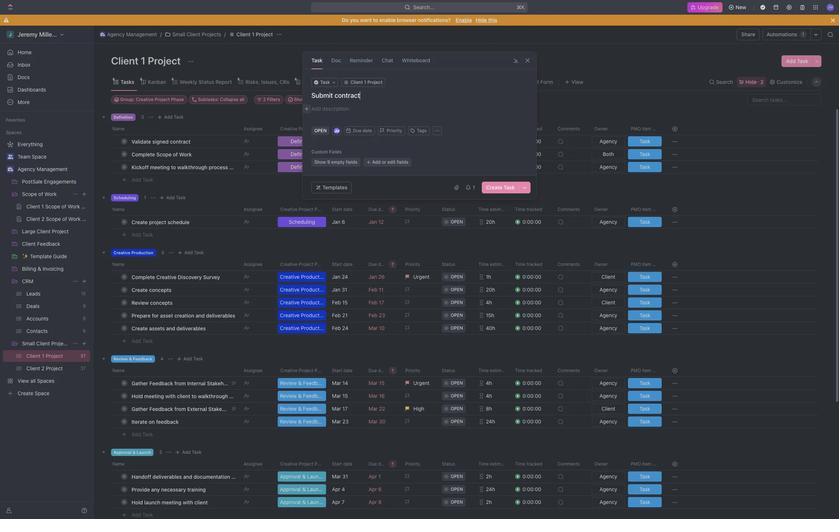 Task type: locate. For each thing, give the bounding box(es) containing it.
to down internal
[[192, 393, 197, 399]]

0 horizontal spatial small client projects
[[22, 341, 71, 347]]

provide any necessary training
[[132, 487, 206, 493]]

create inside "link"
[[132, 325, 148, 332]]

0 vertical spatial agency management
[[107, 31, 157, 37]]

0 vertical spatial 3
[[141, 114, 144, 120]]

0 horizontal spatial work
[[45, 191, 57, 197]]

priority button
[[378, 126, 405, 135]]

3 right definition
[[141, 114, 144, 120]]

gather inside "link"
[[132, 380, 148, 387]]

0 horizontal spatial and
[[166, 325, 175, 332]]

1 vertical spatial &
[[133, 450, 136, 455]]

fields
[[329, 149, 342, 155]]

contract
[[170, 138, 191, 145]]

creative left the production
[[114, 251, 130, 255]]

feedback inside "link"
[[149, 380, 173, 387]]

tree containing agency management
[[3, 139, 90, 400]]

walkthrough down complete scope of work link
[[177, 164, 207, 170]]

projects inside tree
[[51, 341, 71, 347]]

of inside complete scope of work link
[[173, 151, 178, 157]]

0 horizontal spatial fields
[[346, 159, 358, 165]]

tree inside sidebar navigation
[[3, 139, 90, 400]]

tags button
[[408, 126, 430, 135]]

doc button
[[332, 52, 341, 69]]

from inside 'link'
[[174, 406, 186, 412]]

1 horizontal spatial fields
[[397, 159, 409, 165]]

create project schedule link
[[130, 217, 238, 227]]

1 horizontal spatial management
[[126, 31, 157, 37]]

necessary
[[161, 487, 186, 493]]

from for external
[[174, 406, 186, 412]]

you
[[350, 17, 359, 23]]

with right process
[[229, 164, 240, 170]]

issues,
[[261, 79, 278, 85]]

survey
[[203, 274, 220, 280]]

tasks link
[[119, 77, 134, 87]]

work inside tree
[[45, 191, 57, 197]]

/
[[160, 31, 162, 37], [224, 31, 226, 37]]

management inside tree
[[37, 166, 68, 172]]

add up 'creative production'
[[132, 232, 141, 238]]

0 horizontal spatial small client projects link
[[22, 338, 71, 350]]

provide
[[132, 487, 150, 493]]

inbox
[[18, 62, 30, 68]]

templates button
[[312, 182, 352, 194]]

dialog
[[302, 51, 537, 200]]

1 fields from the left
[[346, 159, 358, 165]]

& left 4
[[129, 357, 132, 362]]

concepts up the review concepts
[[149, 287, 172, 293]]

1 horizontal spatial agency
[[107, 31, 125, 37]]

projects
[[202, 31, 221, 37], [51, 341, 71, 347]]

create down prepare
[[132, 325, 148, 332]]

1 vertical spatial project
[[148, 55, 181, 67]]

hold up iterate
[[132, 393, 143, 399]]

and down asset
[[166, 325, 175, 332]]

create right 1 button
[[486, 184, 503, 191]]

deliverables
[[206, 312, 235, 319], [177, 325, 206, 332], [229, 393, 259, 399], [153, 474, 182, 480]]

0 horizontal spatial business time image
[[8, 167, 13, 172]]

0 vertical spatial of
[[173, 151, 178, 157]]

walkthrough
[[177, 164, 207, 170], [198, 393, 228, 399]]

0 horizontal spatial 3
[[141, 114, 144, 120]]

add task button down iterate
[[128, 430, 156, 439]]

agency
[[107, 31, 125, 37], [18, 166, 35, 172]]

1 horizontal spatial agency management
[[107, 31, 157, 37]]

add task button up schedule
[[158, 194, 189, 202]]

2 vertical spatial and
[[183, 474, 192, 480]]

1 vertical spatial management
[[37, 166, 68, 172]]

and right creation
[[196, 312, 205, 319]]

1 horizontal spatial small client projects link
[[163, 30, 223, 39]]

date
[[363, 128, 372, 133]]

1 horizontal spatial small
[[172, 31, 185, 37]]

creation
[[174, 312, 194, 319]]

walkthrough up external
[[198, 393, 228, 399]]

meeting down necessary
[[162, 499, 182, 506]]

3 right launch
[[159, 450, 162, 455]]

0 vertical spatial concepts
[[149, 287, 172, 293]]

1 vertical spatial review
[[114, 357, 128, 362]]

0 horizontal spatial management
[[37, 166, 68, 172]]

create for create task
[[486, 184, 503, 191]]

0 vertical spatial &
[[129, 357, 132, 362]]

& left launch
[[133, 450, 136, 455]]

stakeholders right external
[[208, 406, 240, 412]]

0 horizontal spatial scope
[[22, 191, 37, 197]]

add task button up discovery
[[176, 249, 207, 257]]

0 horizontal spatial projects
[[51, 341, 71, 347]]

2 / from the left
[[224, 31, 226, 37]]

1 vertical spatial small client projects
[[22, 341, 71, 347]]

from up iterate on feedback link
[[174, 406, 186, 412]]

add task button down kickoff
[[128, 176, 156, 184]]

2 complete from the top
[[132, 274, 155, 280]]

concepts for review concepts
[[150, 300, 173, 306]]

business time image
[[100, 33, 105, 36], [8, 167, 13, 172]]

empty
[[331, 159, 345, 165]]

gather inside 'link'
[[132, 406, 148, 412]]

0 horizontal spatial agency
[[18, 166, 35, 172]]

add task button up customize on the top of the page
[[782, 55, 813, 67]]

0 vertical spatial complete
[[132, 151, 155, 157]]

0 vertical spatial project
[[256, 31, 273, 37]]

0 vertical spatial small
[[172, 31, 185, 37]]

1 vertical spatial creative
[[156, 274, 177, 280]]

2 vertical spatial hide
[[334, 97, 343, 102]]

0 vertical spatial gather
[[132, 380, 148, 387]]

0 horizontal spatial hide
[[334, 97, 343, 102]]

hold down provide
[[132, 499, 143, 506]]

definition
[[114, 115, 133, 120]]

task inside create task button
[[504, 184, 515, 191]]

2 vertical spatial meeting
[[162, 499, 182, 506]]

fields for show 9 empty fields
[[346, 159, 358, 165]]

client right process
[[241, 164, 254, 170]]

tree
[[3, 139, 90, 400]]

agency inside tree
[[18, 166, 35, 172]]

enable
[[380, 17, 396, 23]]

gather down review & feedback
[[132, 380, 148, 387]]

review for review concepts
[[132, 300, 149, 306]]

1 vertical spatial of
[[38, 191, 43, 197]]

show 9 empty fields
[[315, 159, 358, 165]]

meeting up iterate on feedback
[[144, 393, 164, 399]]

0 horizontal spatial of
[[38, 191, 43, 197]]

concepts up asset
[[150, 300, 173, 306]]

1 horizontal spatial and
[[183, 474, 192, 480]]

0 vertical spatial from
[[174, 380, 186, 387]]

gather feedback from external stakeholders link
[[130, 404, 240, 414]]

feedback down 4
[[149, 380, 173, 387]]

0 horizontal spatial agency management
[[18, 166, 68, 172]]

due date button
[[344, 126, 375, 135]]

1 vertical spatial concepts
[[150, 300, 173, 306]]

task button
[[312, 78, 338, 87]]

to inside 'link'
[[232, 474, 236, 480]]

0 vertical spatial creative
[[114, 251, 130, 255]]

task inside task dropdown button
[[320, 80, 330, 85]]

add left the or
[[372, 159, 381, 165]]

small client projects link
[[163, 30, 223, 39], [22, 338, 71, 350]]

and up provide any necessary training link
[[183, 474, 192, 480]]

add task button up the production
[[128, 231, 156, 239]]

complete inside complete scope of work link
[[132, 151, 155, 157]]

meeting down complete scope of work
[[150, 164, 170, 170]]

stakeholders
[[207, 380, 239, 387], [208, 406, 240, 412]]

1 horizontal spatial project
[[256, 31, 273, 37]]

0 horizontal spatial small
[[22, 341, 35, 347]]

kanban link
[[146, 77, 166, 87]]

complete up create concepts at the left of page
[[132, 274, 155, 280]]

with
[[229, 164, 240, 170], [165, 393, 176, 399], [183, 499, 193, 506]]

0 horizontal spatial client 1 project
[[111, 55, 183, 67]]

and for documentation
[[183, 474, 192, 480]]

2 vertical spatial with
[[183, 499, 193, 506]]

add inside button
[[372, 159, 381, 165]]

agency management link inside tree
[[18, 163, 89, 175]]

feedback left 4
[[133, 357, 152, 362]]

complete inside complete creative discovery survey link
[[132, 274, 155, 280]]

sidebar navigation
[[0, 26, 93, 519]]

1 vertical spatial projects
[[51, 341, 71, 347]]

fields inside "add or edit fields" button
[[397, 159, 409, 165]]

custom
[[312, 149, 328, 155]]

feedback
[[156, 419, 179, 425]]

prepare
[[132, 312, 151, 319]]

form
[[541, 79, 553, 85]]

and inside "link"
[[166, 325, 175, 332]]

1 vertical spatial scope
[[22, 191, 37, 197]]

crm link
[[22, 276, 70, 287]]

0 vertical spatial work
[[179, 151, 192, 157]]

creative up create concepts at the left of page
[[156, 274, 177, 280]]

1 vertical spatial agency management link
[[18, 163, 89, 175]]

hide left this
[[476, 17, 487, 23]]

2 vertical spatial project
[[357, 79, 374, 85]]

client
[[241, 164, 254, 170], [177, 393, 190, 399], [238, 474, 251, 480], [194, 499, 208, 506]]

client inside sidebar navigation
[[36, 341, 50, 347]]

stakeholders inside 'link'
[[208, 406, 240, 412]]

add task up schedule
[[166, 195, 186, 201]]

2 fields from the left
[[397, 159, 409, 165]]

create for create project schedule
[[132, 219, 148, 225]]

weekly status report link
[[178, 77, 232, 87]]

jm button
[[333, 127, 341, 135]]

search
[[716, 79, 733, 85]]

& for 3
[[133, 450, 136, 455]]

from left internal
[[174, 380, 186, 387]]

gather for gather feedback from internal stakeholders
[[132, 380, 148, 387]]

1 horizontal spatial &
[[133, 450, 136, 455]]

1 horizontal spatial work
[[179, 151, 192, 157]]

hide inside hide button
[[334, 97, 343, 102]]

stakeholders for gather feedback from external stakeholders
[[208, 406, 240, 412]]

2 horizontal spatial project
[[357, 79, 374, 85]]

share
[[742, 31, 756, 37]]

create up the review concepts
[[132, 287, 148, 293]]

meeting for kickoff
[[150, 164, 170, 170]]

1 horizontal spatial review
[[132, 300, 149, 306]]

create left "project"
[[132, 219, 148, 225]]

with down provide any necessary training link
[[183, 499, 193, 506]]

0 vertical spatial business time image
[[100, 33, 105, 36]]

change request form
[[499, 79, 553, 85]]

add task button down assets
[[128, 337, 156, 346]]

1 vertical spatial gather
[[132, 406, 148, 412]]

2 from from the top
[[174, 406, 186, 412]]

2 gather from the top
[[132, 406, 148, 412]]

1 vertical spatial client 1 project
[[111, 55, 183, 67]]

docs
[[18, 74, 30, 80]]

of
[[173, 151, 178, 157], [38, 191, 43, 197]]

3 for validate
[[141, 114, 144, 120]]

1 vertical spatial complete
[[132, 274, 155, 280]]

&
[[129, 357, 132, 362], [133, 450, 136, 455]]

1 vertical spatial meeting
[[144, 393, 164, 399]]

0 vertical spatial small client projects
[[172, 31, 221, 37]]

complete down validate
[[132, 151, 155, 157]]

0 vertical spatial walkthrough
[[177, 164, 207, 170]]

0 vertical spatial client 1 project
[[237, 31, 273, 37]]

1 vertical spatial business time image
[[8, 167, 13, 172]]

agency management
[[107, 31, 157, 37], [18, 166, 68, 172]]

1 complete from the top
[[132, 151, 155, 157]]

client right documentation
[[238, 474, 251, 480]]

1 vertical spatial small client projects link
[[22, 338, 71, 350]]

management
[[126, 31, 157, 37], [37, 166, 68, 172]]

1 vertical spatial agency management
[[18, 166, 68, 172]]

1 horizontal spatial projects
[[202, 31, 221, 37]]

add up review & feedback
[[132, 338, 141, 344]]

1 horizontal spatial creative
[[156, 274, 177, 280]]

2 horizontal spatial and
[[196, 312, 205, 319]]

create concepts link
[[130, 285, 238, 295]]

client down training
[[194, 499, 208, 506]]

0 horizontal spatial /
[[160, 31, 162, 37]]

1 vertical spatial 3
[[159, 450, 162, 455]]

deliverables inside 'link'
[[153, 474, 182, 480]]

launch
[[144, 499, 160, 506]]

0 horizontal spatial project
[[148, 55, 181, 67]]

1 vertical spatial small
[[22, 341, 35, 347]]

complete
[[132, 151, 155, 157], [132, 274, 155, 280]]

gather up iterate
[[132, 406, 148, 412]]

hide 2
[[746, 79, 764, 85]]

3
[[141, 114, 144, 120], [159, 450, 162, 455]]

and
[[196, 312, 205, 319], [166, 325, 175, 332], [183, 474, 192, 480]]

create
[[486, 184, 503, 191], [132, 219, 148, 225], [132, 287, 148, 293], [132, 325, 148, 332]]

templates
[[323, 184, 348, 191]]

create inside button
[[486, 184, 503, 191]]

0 horizontal spatial review
[[114, 357, 128, 362]]

fields right "empty"
[[346, 159, 358, 165]]

1
[[252, 31, 254, 37], [802, 32, 805, 37], [141, 55, 146, 67], [473, 184, 475, 191], [144, 195, 146, 201]]

1 vertical spatial from
[[174, 406, 186, 412]]

1 vertical spatial and
[[166, 325, 175, 332]]

1 horizontal spatial scope
[[156, 151, 172, 157]]

1 from from the top
[[174, 380, 186, 387]]

0 vertical spatial hold
[[132, 393, 143, 399]]

0 vertical spatial agency management link
[[98, 30, 159, 39]]

whiteboard button
[[402, 52, 430, 69]]

0 vertical spatial hide
[[476, 17, 487, 23]]

1 horizontal spatial small client projects
[[172, 31, 221, 37]]

1 vertical spatial work
[[45, 191, 57, 197]]

2 hold from the top
[[132, 499, 143, 506]]

add task up internal
[[184, 356, 203, 362]]

complete scope of work link
[[130, 149, 238, 160]]

stakeholders right internal
[[207, 380, 239, 387]]

to
[[373, 17, 378, 23], [171, 164, 176, 170], [192, 393, 197, 399], [232, 474, 236, 480]]

4
[[161, 356, 163, 362]]

1 horizontal spatial of
[[173, 151, 178, 157]]

concepts
[[149, 287, 172, 293], [150, 300, 173, 306]]

0 horizontal spatial &
[[129, 357, 132, 362]]

0 vertical spatial projects
[[202, 31, 221, 37]]

client
[[187, 31, 200, 37], [237, 31, 251, 37], [111, 55, 139, 67], [36, 341, 50, 347]]

hide left the 2
[[746, 79, 757, 85]]

1 gather from the top
[[132, 380, 148, 387]]

0 vertical spatial agency
[[107, 31, 125, 37]]

hide down 'minutes'
[[334, 97, 343, 102]]

with down gather feedback from internal stakeholders "link"
[[165, 393, 176, 399]]

stakeholders for gather feedback from internal stakeholders
[[207, 380, 239, 387]]

to right documentation
[[232, 474, 236, 480]]

1 vertical spatial agency
[[18, 166, 35, 172]]

hide
[[476, 17, 487, 23], [746, 79, 757, 85], [334, 97, 343, 102]]

want
[[360, 17, 372, 23]]

and inside 'link'
[[183, 474, 192, 480]]

feedback up iterate on feedback
[[149, 406, 173, 412]]

2 horizontal spatial with
[[229, 164, 240, 170]]

project team link
[[355, 77, 389, 87]]

feedback
[[133, 357, 152, 362], [149, 380, 173, 387], [149, 406, 173, 412]]

1 vertical spatial stakeholders
[[208, 406, 240, 412]]

feedback inside 'link'
[[149, 406, 173, 412]]

1 hold from the top
[[132, 393, 143, 399]]

stakeholders inside "link"
[[207, 380, 239, 387]]

hide button
[[331, 95, 346, 104]]

scope of work
[[22, 191, 57, 197]]

favorites
[[6, 117, 25, 123]]

add down provide
[[132, 512, 141, 518]]

from inside "link"
[[174, 380, 186, 387]]

add task button down launch
[[128, 511, 156, 519]]

weekly status report
[[180, 79, 232, 85]]

fields right edit
[[397, 159, 409, 165]]

add up customize on the top of the page
[[786, 58, 796, 64]]

review concepts link
[[130, 297, 238, 308]]

crs
[[280, 79, 289, 85]]

1 vertical spatial hide
[[746, 79, 757, 85]]

1 vertical spatial feedback
[[149, 380, 173, 387]]

feedback for gather feedback from internal stakeholders
[[149, 380, 173, 387]]



Task type: vqa. For each thing, say whether or not it's contained in the screenshot.
column header
no



Task type: describe. For each thing, give the bounding box(es) containing it.
1 vertical spatial walkthrough
[[198, 393, 228, 399]]

9
[[327, 159, 330, 165]]

handoff deliverables and documentation to client
[[132, 474, 251, 480]]

add task button up gather feedback from internal stakeholders
[[175, 355, 206, 364]]

0 vertical spatial feedback
[[133, 357, 152, 362]]

add task up customize on the top of the page
[[786, 58, 809, 64]]

& for 4
[[129, 357, 132, 362]]

kickoff meeting to walkthrough process with client
[[132, 164, 254, 170]]

complete scope of work
[[132, 151, 192, 157]]

1 horizontal spatial client 1 project
[[237, 31, 273, 37]]

hold meeting with client to walkthrough deliverables link
[[130, 391, 259, 402]]

1 horizontal spatial business time image
[[100, 33, 105, 36]]

favorites button
[[3, 116, 28, 125]]

hold for hold launch meeting with client
[[132, 499, 143, 506]]

gather for gather feedback from external stakeholders
[[132, 406, 148, 412]]

create for create assets and deliverables
[[132, 325, 148, 332]]

business time image inside sidebar navigation
[[8, 167, 13, 172]]

upgrade
[[698, 4, 719, 10]]

3 for handoff
[[159, 450, 162, 455]]

0 vertical spatial and
[[196, 312, 205, 319]]

documentation
[[194, 474, 230, 480]]

add up "validate signed contract"
[[164, 114, 173, 120]]

complete creative discovery survey link
[[130, 272, 238, 282]]

on
[[149, 419, 155, 425]]

creative production
[[114, 251, 153, 255]]

this
[[488, 17, 497, 23]]

complete for complete scope of work
[[132, 151, 155, 157]]

report
[[216, 79, 232, 85]]

whiteboard
[[402, 57, 430, 63]]

from for internal
[[174, 380, 186, 387]]

1 button
[[463, 182, 479, 194]]

meeting
[[303, 79, 323, 85]]

any
[[151, 487, 160, 493]]

Search tasks... text field
[[748, 94, 821, 105]]

spaces
[[6, 130, 21, 135]]

process
[[209, 164, 228, 170]]

add task down iterate
[[132, 431, 153, 438]]

handoff deliverables and documentation to client link
[[130, 472, 251, 482]]

weekly
[[180, 79, 197, 85]]

of inside scope of work link
[[38, 191, 43, 197]]

add up gather feedback from internal stakeholders
[[184, 356, 192, 362]]

add task up the production
[[132, 232, 153, 238]]

customize
[[777, 79, 803, 85]]

small client projects inside sidebar navigation
[[22, 341, 71, 347]]

gather feedback from external stakeholders
[[132, 406, 240, 412]]

hide for hide 2
[[746, 79, 757, 85]]

add task down kickoff
[[132, 177, 153, 183]]

client inside 'link'
[[238, 474, 251, 480]]

hide for hide
[[334, 97, 343, 102]]

add task down launch
[[132, 512, 153, 518]]

validate signed contract
[[132, 138, 191, 145]]

signed
[[152, 138, 169, 145]]

create task button
[[482, 182, 519, 194]]

chat
[[382, 57, 393, 63]]

add task up handoff deliverables and documentation to client
[[182, 450, 202, 455]]

validate
[[132, 138, 151, 145]]

home link
[[3, 47, 90, 58]]

create assets and deliverables link
[[130, 323, 238, 334]]

add up handoff deliverables and documentation to client 'link'
[[182, 450, 191, 455]]

minutes
[[324, 79, 343, 85]]

1 horizontal spatial hide
[[476, 17, 487, 23]]

client down gather feedback from internal stakeholders "link"
[[177, 393, 190, 399]]

0 vertical spatial small client projects link
[[163, 30, 223, 39]]

add task button up handoff deliverables and documentation to client 'link'
[[173, 448, 205, 457]]

create concepts
[[132, 287, 172, 293]]

tasks
[[121, 79, 134, 85]]

fields for add or edit fields
[[397, 159, 409, 165]]

kanban
[[148, 79, 166, 85]]

to down complete scope of work link
[[171, 164, 176, 170]]

add task up discovery
[[184, 250, 204, 255]]

prepare for asset creation and deliverables link
[[130, 310, 238, 321]]

meeting minutes
[[303, 79, 343, 85]]

iterate on feedback link
[[130, 417, 238, 427]]

risks, issues, crs
[[246, 79, 289, 85]]

0 horizontal spatial creative
[[114, 251, 130, 255]]

1 horizontal spatial with
[[183, 499, 193, 506]]

add up schedule
[[166, 195, 175, 201]]

add task button up contract
[[155, 113, 186, 122]]

doc
[[332, 57, 341, 63]]

hold for hold meeting with client to walkthrough deliverables
[[132, 393, 143, 399]]

approval
[[114, 450, 131, 455]]

scheduling
[[114, 196, 136, 200]]

handoff
[[132, 474, 151, 480]]

0 vertical spatial scope
[[156, 151, 172, 157]]

launch
[[137, 450, 151, 455]]

1 button
[[463, 182, 479, 194]]

edit
[[388, 159, 396, 165]]

complete creative discovery survey
[[132, 274, 220, 280]]

due date
[[353, 128, 372, 133]]

deliverables inside "link"
[[177, 325, 206, 332]]

enable
[[456, 17, 472, 23]]

search...
[[414, 4, 435, 10]]

reminder
[[350, 57, 373, 63]]

jm
[[334, 129, 340, 133]]

priority
[[387, 128, 402, 133]]

change
[[499, 79, 518, 85]]

new
[[736, 4, 747, 10]]

priority button
[[378, 126, 405, 135]]

or
[[382, 159, 386, 165]]

create assets and deliverables
[[132, 325, 206, 332]]

validate signed contract link
[[130, 136, 238, 147]]

add up discovery
[[184, 250, 193, 255]]

due
[[353, 128, 362, 133]]

status
[[199, 79, 214, 85]]

docs link
[[3, 71, 90, 83]]

create task
[[486, 184, 515, 191]]

meeting minutes link
[[301, 77, 343, 87]]

small inside tree
[[22, 341, 35, 347]]

scope inside tree
[[22, 191, 37, 197]]

assets
[[149, 325, 165, 332]]

1 inside button
[[473, 184, 475, 191]]

add down iterate
[[132, 431, 141, 438]]

add task up contract
[[164, 114, 184, 120]]

0 horizontal spatial with
[[165, 393, 176, 399]]

home
[[18, 49, 32, 55]]

browser
[[397, 17, 417, 23]]

training
[[187, 487, 206, 493]]

create for create concepts
[[132, 287, 148, 293]]

custom fields
[[312, 149, 342, 155]]

review for review & feedback
[[114, 357, 128, 362]]

iterate on feedback
[[132, 419, 179, 425]]

to right want at the left top of the page
[[373, 17, 378, 23]]

complete for complete creative discovery survey
[[132, 274, 155, 280]]

feedback for gather feedback from external stakeholders
[[149, 406, 173, 412]]

add down kickoff
[[132, 177, 141, 183]]

0 vertical spatial management
[[126, 31, 157, 37]]

project inside "link"
[[357, 79, 374, 85]]

internal
[[187, 380, 206, 387]]

hold meeting with client to walkthrough deliverables
[[132, 393, 259, 399]]

risks, issues, crs link
[[244, 77, 289, 87]]

dialog containing task
[[302, 51, 537, 200]]

customize button
[[767, 77, 805, 87]]

change request form link
[[498, 77, 553, 87]]

project team
[[357, 79, 389, 85]]

dashboards link
[[3, 84, 90, 96]]

tags button
[[408, 126, 430, 135]]

provide any necessary training link
[[130, 484, 238, 495]]

1 / from the left
[[160, 31, 162, 37]]

meeting for hold
[[144, 393, 164, 399]]

create project schedule
[[132, 219, 190, 225]]

inbox link
[[3, 59, 90, 71]]

add task down assets
[[132, 338, 153, 344]]

hold launch meeting with client link
[[130, 497, 238, 508]]

agency management inside tree
[[18, 166, 68, 172]]

Task name or type '/' for commands text field
[[312, 91, 529, 100]]

and for deliverables
[[166, 325, 175, 332]]

concepts for create concepts
[[149, 287, 172, 293]]



